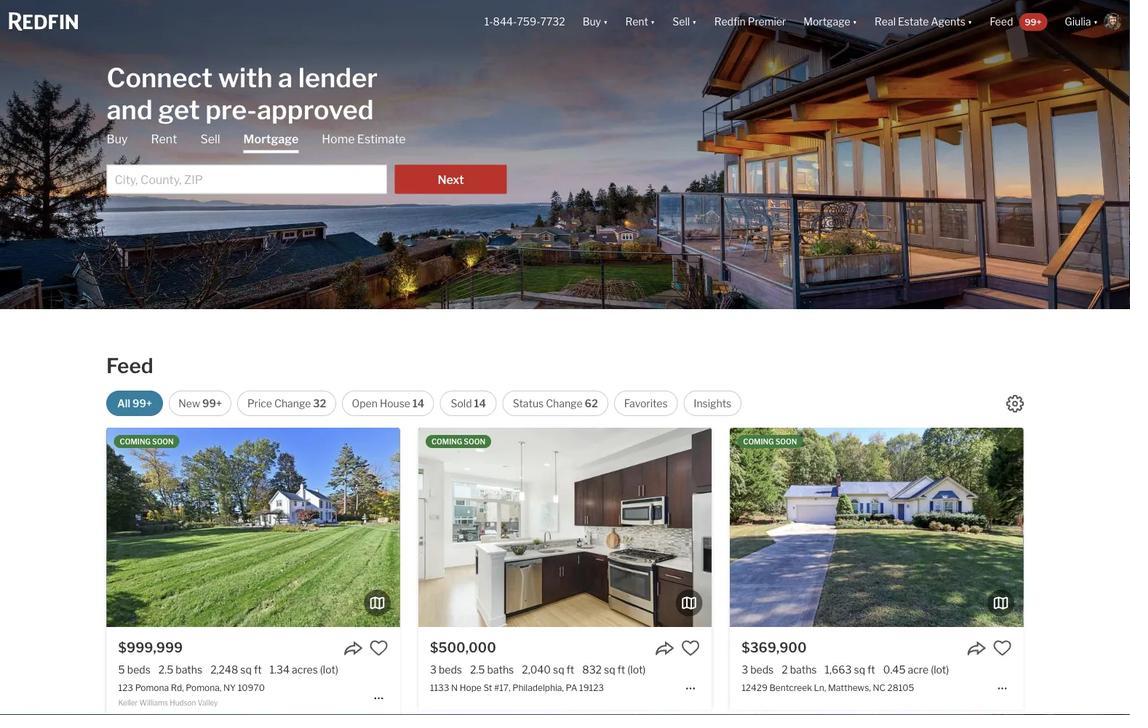 Task type: locate. For each thing, give the bounding box(es) containing it.
favorite button checkbox for $369,900
[[994, 639, 1013, 658]]

1 baths from the left
[[176, 664, 203, 677]]

coming
[[120, 438, 151, 446], [432, 438, 463, 446], [744, 438, 775, 446]]

1 soon from the left
[[152, 438, 174, 446]]

2 horizontal spatial 99+
[[1026, 17, 1042, 27]]

1 14 from the left
[[413, 398, 425, 410]]

0 horizontal spatial soon
[[152, 438, 174, 446]]

0 horizontal spatial feed
[[106, 354, 153, 379]]

ft up nc
[[868, 664, 876, 677]]

3
[[430, 664, 437, 677], [742, 664, 749, 677]]

coming for $999,999
[[120, 438, 151, 446]]

2 baths from the left
[[488, 664, 514, 677]]

and
[[107, 94, 153, 126]]

change inside option
[[275, 398, 311, 410]]

4 ▾ from the left
[[853, 16, 858, 28]]

4 ft from the left
[[868, 664, 876, 677]]

0 horizontal spatial rent
[[151, 132, 177, 146]]

2 horizontal spatial coming soon
[[744, 438, 798, 446]]

City, County, ZIP search field
[[107, 165, 387, 194]]

0 horizontal spatial mortgage
[[244, 132, 299, 146]]

sell
[[673, 16, 691, 28], [201, 132, 220, 146]]

rent link
[[151, 131, 177, 147]]

1 horizontal spatial sell
[[673, 16, 691, 28]]

bentcreek
[[770, 683, 813, 694]]

0 horizontal spatial change
[[275, 398, 311, 410]]

99+ right new
[[202, 398, 222, 410]]

832
[[583, 664, 602, 677]]

favorite button image for $500,000
[[682, 639, 701, 658]]

1 horizontal spatial buy
[[583, 16, 602, 28]]

favorite button checkbox
[[370, 639, 389, 658], [682, 639, 701, 658], [994, 639, 1013, 658]]

with
[[218, 62, 273, 94]]

2 (lot) from the left
[[628, 664, 646, 677]]

1 horizontal spatial 14
[[474, 398, 486, 410]]

▾ left sell ▾
[[651, 16, 656, 28]]

all
[[117, 398, 130, 410]]

3 beds for $369,900
[[742, 664, 774, 677]]

99+ inside all option
[[133, 398, 152, 410]]

$500,000
[[430, 640, 497, 656]]

sell inside dropdown button
[[673, 16, 691, 28]]

▾ left user photo
[[1094, 16, 1099, 28]]

(lot)
[[320, 664, 339, 677], [628, 664, 646, 677], [932, 664, 950, 677]]

change for 62
[[546, 398, 583, 410]]

real estate agents ▾
[[875, 16, 973, 28]]

1 horizontal spatial 3
[[742, 664, 749, 677]]

sell link
[[201, 131, 220, 147]]

buy inside dropdown button
[[583, 16, 602, 28]]

acre
[[909, 664, 929, 677]]

99+ left giulia
[[1026, 17, 1042, 27]]

2
[[782, 664, 788, 677]]

house
[[380, 398, 411, 410]]

2 horizontal spatial favorite button image
[[994, 639, 1013, 658]]

All radio
[[106, 391, 163, 417]]

1 vertical spatial mortgage
[[244, 132, 299, 146]]

status change 62
[[513, 398, 598, 410]]

62
[[585, 398, 598, 410]]

1 photo of 1133 n hope st #17, philadelphia, pa 19123 image from the left
[[419, 428, 712, 628]]

1 horizontal spatial favorite button image
[[682, 639, 701, 658]]

New radio
[[169, 391, 232, 417]]

2 2.5 baths from the left
[[470, 664, 514, 677]]

3 baths from the left
[[791, 664, 817, 677]]

123 pomona rd, pomona, ny 10970 keller williams hudson valley
[[118, 683, 265, 708]]

3 (lot) from the left
[[932, 664, 950, 677]]

▾ right agents
[[968, 16, 973, 28]]

1-
[[485, 16, 493, 28]]

1 horizontal spatial baths
[[488, 664, 514, 677]]

1.34
[[270, 664, 290, 677]]

2.5 up rd,
[[159, 664, 174, 677]]

sq
[[241, 664, 252, 677], [553, 664, 565, 677], [604, 664, 616, 677], [855, 664, 866, 677]]

99+ inside new option
[[202, 398, 222, 410]]

change inside radio
[[546, 398, 583, 410]]

2 3 beds from the left
[[742, 664, 774, 677]]

1.34 acres (lot)
[[270, 664, 339, 677]]

mortgage inside dropdown button
[[804, 16, 851, 28]]

3 beds for $500,000
[[430, 664, 462, 677]]

2 soon from the left
[[464, 438, 486, 446]]

2 coming from the left
[[432, 438, 463, 446]]

favorite button image for $999,999
[[370, 639, 389, 658]]

st
[[484, 683, 493, 694]]

(lot) right acres
[[320, 664, 339, 677]]

1 vertical spatial rent
[[151, 132, 177, 146]]

3 favorite button image from the left
[[994, 639, 1013, 658]]

1 2.5 from the left
[[159, 664, 174, 677]]

change left 62
[[546, 398, 583, 410]]

mortgage up city, county, zip search field
[[244, 132, 299, 146]]

rent
[[626, 16, 649, 28], [151, 132, 177, 146]]

2 favorite button checkbox from the left
[[682, 639, 701, 658]]

0 horizontal spatial (lot)
[[320, 664, 339, 677]]

favorite button image for $369,900
[[994, 639, 1013, 658]]

28105
[[888, 683, 915, 694]]

home estimate
[[322, 132, 406, 146]]

1 vertical spatial feed
[[106, 354, 153, 379]]

baths right 2
[[791, 664, 817, 677]]

99+ for new 99+
[[202, 398, 222, 410]]

0 horizontal spatial favorite button checkbox
[[370, 639, 389, 658]]

1 vertical spatial buy
[[107, 132, 128, 146]]

1133 n hope st #17, philadelphia, pa 19123
[[430, 683, 604, 694]]

1-844-759-7732
[[485, 16, 566, 28]]

ft up 10970
[[254, 664, 262, 677]]

1 beds from the left
[[127, 664, 151, 677]]

beds for $999,999
[[127, 664, 151, 677]]

1 horizontal spatial 99+
[[202, 398, 222, 410]]

▾ left real at the top
[[853, 16, 858, 28]]

(lot) right the 832
[[628, 664, 646, 677]]

4 sq from the left
[[855, 664, 866, 677]]

1 horizontal spatial (lot)
[[628, 664, 646, 677]]

sq right 2,040 at the left bottom of the page
[[553, 664, 565, 677]]

sell for sell ▾
[[673, 16, 691, 28]]

ft up pa
[[567, 664, 575, 677]]

new
[[179, 398, 200, 410]]

rent down get
[[151, 132, 177, 146]]

2,040 sq ft
[[522, 664, 575, 677]]

0 horizontal spatial 2.5 baths
[[159, 664, 203, 677]]

ny
[[224, 683, 236, 694]]

2 14 from the left
[[474, 398, 486, 410]]

sell down pre-
[[201, 132, 220, 146]]

n
[[452, 683, 458, 694]]

(lot) for $999,999
[[320, 664, 339, 677]]

0 horizontal spatial favorite button image
[[370, 639, 389, 658]]

0 horizontal spatial buy
[[107, 132, 128, 146]]

2.5 baths up rd,
[[159, 664, 203, 677]]

▾ left rent ▾
[[604, 16, 608, 28]]

rent ▾
[[626, 16, 656, 28]]

beds up n
[[439, 664, 462, 677]]

feed up all 99+
[[106, 354, 153, 379]]

option group
[[106, 391, 742, 417]]

photo of 12429 bentcreek ln, matthews, nc 28105 image
[[731, 428, 1024, 628], [1024, 428, 1131, 628]]

1 coming soon from the left
[[120, 438, 174, 446]]

2 2.5 from the left
[[470, 664, 485, 677]]

3 up the '12429'
[[742, 664, 749, 677]]

1 favorite button checkbox from the left
[[370, 639, 389, 658]]

3 beds
[[430, 664, 462, 677], [742, 664, 774, 677]]

rent right buy ▾ at the top of the page
[[626, 16, 649, 28]]

0 vertical spatial sell
[[673, 16, 691, 28]]

3 coming soon from the left
[[744, 438, 798, 446]]

2 ft from the left
[[567, 664, 575, 677]]

0 vertical spatial buy
[[583, 16, 602, 28]]

favorite button checkbox for $999,999
[[370, 639, 389, 658]]

1 vertical spatial sell
[[201, 132, 220, 146]]

2 horizontal spatial baths
[[791, 664, 817, 677]]

2 horizontal spatial coming
[[744, 438, 775, 446]]

1 horizontal spatial coming soon
[[432, 438, 486, 446]]

1 horizontal spatial 2.5 baths
[[470, 664, 514, 677]]

3 favorite button checkbox from the left
[[994, 639, 1013, 658]]

0 horizontal spatial beds
[[127, 664, 151, 677]]

3 beds up the '12429'
[[742, 664, 774, 677]]

all 99+
[[117, 398, 152, 410]]

beds up the '12429'
[[751, 664, 774, 677]]

agents
[[932, 16, 966, 28]]

buy right the 7732
[[583, 16, 602, 28]]

soon for $500,000
[[464, 438, 486, 446]]

0 horizontal spatial 2.5
[[159, 664, 174, 677]]

buy down the and
[[107, 132, 128, 146]]

1 sq from the left
[[241, 664, 252, 677]]

beds for $369,900
[[751, 664, 774, 677]]

0 horizontal spatial coming soon
[[120, 438, 174, 446]]

3 soon from the left
[[776, 438, 798, 446]]

photo of 123 pomona rd, pomona, ny 10970 image
[[107, 428, 400, 628], [400, 428, 694, 628]]

6 ▾ from the left
[[1094, 16, 1099, 28]]

2,248 sq ft
[[211, 664, 262, 677]]

baths up #17,
[[488, 664, 514, 677]]

0 horizontal spatial coming
[[120, 438, 151, 446]]

0 vertical spatial feed
[[991, 16, 1014, 28]]

0.45
[[884, 664, 906, 677]]

sq up the matthews,
[[855, 664, 866, 677]]

1 photo of 12429 bentcreek ln, matthews, nc 28105 image from the left
[[731, 428, 1024, 628]]

favorite button checkbox for $500,000
[[682, 639, 701, 658]]

sq up 10970
[[241, 664, 252, 677]]

rent inside dropdown button
[[626, 16, 649, 28]]

2 favorite button image from the left
[[682, 639, 701, 658]]

2 horizontal spatial soon
[[776, 438, 798, 446]]

0 horizontal spatial baths
[[176, 664, 203, 677]]

1 ▾ from the left
[[604, 16, 608, 28]]

1 (lot) from the left
[[320, 664, 339, 677]]

1 horizontal spatial coming
[[432, 438, 463, 446]]

1 horizontal spatial 3 beds
[[742, 664, 774, 677]]

2.5 up hope
[[470, 664, 485, 677]]

beds right 5
[[127, 664, 151, 677]]

mortgage for mortgage
[[244, 132, 299, 146]]

3 ft from the left
[[618, 664, 626, 677]]

0 horizontal spatial 3
[[430, 664, 437, 677]]

0 vertical spatial mortgage
[[804, 16, 851, 28]]

2 photo of 123 pomona rd, pomona, ny 10970 image from the left
[[400, 428, 694, 628]]

1 2.5 baths from the left
[[159, 664, 203, 677]]

2.5 baths up st
[[470, 664, 514, 677]]

2.5 baths
[[159, 664, 203, 677], [470, 664, 514, 677]]

matthews,
[[829, 683, 872, 694]]

feed right agents
[[991, 16, 1014, 28]]

2.5
[[159, 664, 174, 677], [470, 664, 485, 677]]

1 horizontal spatial beds
[[439, 664, 462, 677]]

99+
[[1026, 17, 1042, 27], [133, 398, 152, 410], [202, 398, 222, 410]]

tab list containing buy
[[107, 131, 507, 194]]

(lot) for $369,900
[[932, 664, 950, 677]]

open house 14
[[352, 398, 425, 410]]

next
[[438, 173, 464, 187]]

pomona
[[135, 683, 169, 694]]

2 3 from the left
[[742, 664, 749, 677]]

1 favorite button image from the left
[[370, 639, 389, 658]]

pa
[[566, 683, 578, 694]]

3 up the 1133
[[430, 664, 437, 677]]

10970
[[238, 683, 265, 694]]

0 horizontal spatial 99+
[[133, 398, 152, 410]]

1 3 beds from the left
[[430, 664, 462, 677]]

14 right house
[[413, 398, 425, 410]]

soon for $369,900
[[776, 438, 798, 446]]

beds
[[127, 664, 151, 677], [439, 664, 462, 677], [751, 664, 774, 677]]

3 beds from the left
[[751, 664, 774, 677]]

0 vertical spatial rent
[[626, 16, 649, 28]]

baths up rd,
[[176, 664, 203, 677]]

2 horizontal spatial (lot)
[[932, 664, 950, 677]]

3 beds up the 1133
[[430, 664, 462, 677]]

14 right sold
[[474, 398, 486, 410]]

favorite button image
[[370, 639, 389, 658], [682, 639, 701, 658], [994, 639, 1013, 658]]

1 change from the left
[[275, 398, 311, 410]]

sell ▾
[[673, 16, 697, 28]]

99+ right all
[[133, 398, 152, 410]]

1 horizontal spatial mortgage
[[804, 16, 851, 28]]

sell ▾ button
[[664, 0, 706, 44]]

ft right the 832
[[618, 664, 626, 677]]

2 coming soon from the left
[[432, 438, 486, 446]]

2 beds from the left
[[439, 664, 462, 677]]

0 horizontal spatial sell
[[201, 132, 220, 146]]

sq right the 832
[[604, 664, 616, 677]]

▾
[[604, 16, 608, 28], [651, 16, 656, 28], [693, 16, 697, 28], [853, 16, 858, 28], [968, 16, 973, 28], [1094, 16, 1099, 28]]

3 for $369,900
[[742, 664, 749, 677]]

2 sq from the left
[[553, 664, 565, 677]]

0 horizontal spatial 14
[[413, 398, 425, 410]]

▾ left redfin
[[693, 16, 697, 28]]

connect with a lender and get pre-approved
[[107, 62, 378, 126]]

1 ft from the left
[[254, 664, 262, 677]]

home estimate link
[[322, 131, 406, 147]]

change left 32
[[275, 398, 311, 410]]

1 coming from the left
[[120, 438, 151, 446]]

beds for $500,000
[[439, 664, 462, 677]]

2 change from the left
[[546, 398, 583, 410]]

2 ▾ from the left
[[651, 16, 656, 28]]

Favorites radio
[[615, 391, 678, 417]]

sell right rent ▾
[[673, 16, 691, 28]]

2,040
[[522, 664, 551, 677]]

14
[[413, 398, 425, 410], [474, 398, 486, 410]]

hope
[[460, 683, 482, 694]]

1 horizontal spatial favorite button checkbox
[[682, 639, 701, 658]]

photo of 1133 n hope st #17, philadelphia, pa 19123 image
[[419, 428, 712, 628], [712, 428, 1006, 628]]

mortgage left real at the top
[[804, 16, 851, 28]]

1 horizontal spatial soon
[[464, 438, 486, 446]]

3 coming from the left
[[744, 438, 775, 446]]

0 horizontal spatial 3 beds
[[430, 664, 462, 677]]

1 horizontal spatial rent
[[626, 16, 649, 28]]

coming for $369,900
[[744, 438, 775, 446]]

buy
[[583, 16, 602, 28], [107, 132, 128, 146]]

ft for $500,000
[[567, 664, 575, 677]]

buy ▾ button
[[583, 0, 608, 44]]

tab list
[[107, 131, 507, 194]]

2 horizontal spatial beds
[[751, 664, 774, 677]]

1 horizontal spatial change
[[546, 398, 583, 410]]

1 horizontal spatial 2.5
[[470, 664, 485, 677]]

1 3 from the left
[[430, 664, 437, 677]]

user photo image
[[1105, 13, 1122, 31]]

3 ▾ from the left
[[693, 16, 697, 28]]

759-
[[517, 16, 541, 28]]

redfin
[[715, 16, 746, 28]]

soon
[[152, 438, 174, 446], [464, 438, 486, 446], [776, 438, 798, 446]]

(lot) right acre
[[932, 664, 950, 677]]

2 horizontal spatial favorite button checkbox
[[994, 639, 1013, 658]]

2 baths
[[782, 664, 817, 677]]



Task type: vqa. For each thing, say whether or not it's contained in the screenshot.


Task type: describe. For each thing, give the bounding box(es) containing it.
sq for $999,999
[[241, 664, 252, 677]]

1,663
[[825, 664, 852, 677]]

▾ for sell ▾
[[693, 16, 697, 28]]

philadelphia,
[[513, 683, 564, 694]]

rent for rent
[[151, 132, 177, 146]]

2 photo of 12429 bentcreek ln, matthews, nc 28105 image from the left
[[1024, 428, 1131, 628]]

14 inside open house radio
[[413, 398, 425, 410]]

rd,
[[171, 683, 184, 694]]

coming soon for $500,000
[[432, 438, 486, 446]]

#17,
[[494, 683, 511, 694]]

Sold radio
[[440, 391, 497, 417]]

123
[[118, 683, 133, 694]]

coming soon for $999,999
[[120, 438, 174, 446]]

status
[[513, 398, 544, 410]]

lender
[[298, 62, 378, 94]]

valley
[[198, 699, 218, 708]]

buy for buy ▾
[[583, 16, 602, 28]]

coming soon for $369,900
[[744, 438, 798, 446]]

rent for rent ▾
[[626, 16, 649, 28]]

home
[[322, 132, 355, 146]]

sold
[[451, 398, 472, 410]]

price change 32
[[248, 398, 326, 410]]

Insights radio
[[684, 391, 742, 417]]

2.5 baths for $999,999
[[159, 664, 203, 677]]

giulia ▾
[[1066, 16, 1099, 28]]

real estate agents ▾ link
[[875, 0, 973, 44]]

a
[[278, 62, 293, 94]]

hudson
[[170, 699, 196, 708]]

premier
[[748, 16, 787, 28]]

baths for $999,999
[[176, 664, 203, 677]]

$999,999
[[118, 640, 183, 656]]

▾ for buy ▾
[[604, 16, 608, 28]]

giulia
[[1066, 16, 1092, 28]]

ln,
[[815, 683, 827, 694]]

estate
[[899, 16, 930, 28]]

baths for $369,900
[[791, 664, 817, 677]]

rent ▾ button
[[617, 0, 664, 44]]

2.5 for $999,999
[[159, 664, 174, 677]]

Open House radio
[[342, 391, 435, 417]]

32
[[313, 398, 326, 410]]

redfin premier button
[[706, 0, 795, 44]]

12429 bentcreek ln, matthews, nc 28105
[[742, 683, 915, 694]]

5
[[118, 664, 125, 677]]

change for 32
[[275, 398, 311, 410]]

Price Change radio
[[237, 391, 337, 417]]

sq for $500,000
[[553, 664, 565, 677]]

ft for $999,999
[[254, 664, 262, 677]]

insights
[[694, 398, 732, 410]]

baths for $500,000
[[488, 664, 514, 677]]

99+ for all 99+
[[133, 398, 152, 410]]

▾ for mortgage ▾
[[853, 16, 858, 28]]

1,663 sq ft
[[825, 664, 876, 677]]

sell for sell
[[201, 132, 220, 146]]

buy link
[[107, 131, 128, 147]]

open
[[352, 398, 378, 410]]

coming for $500,000
[[432, 438, 463, 446]]

▾ for giulia ▾
[[1094, 16, 1099, 28]]

next button
[[395, 165, 507, 194]]

3 sq from the left
[[604, 664, 616, 677]]

new 99+
[[179, 398, 222, 410]]

5 beds
[[118, 664, 151, 677]]

connect
[[107, 62, 213, 94]]

mortgage link
[[244, 131, 299, 153]]

soon for $999,999
[[152, 438, 174, 446]]

0.45 acre (lot)
[[884, 664, 950, 677]]

mortgage ▾ button
[[804, 0, 858, 44]]

favorites
[[625, 398, 668, 410]]

5 ▾ from the left
[[968, 16, 973, 28]]

redfin premier
[[715, 16, 787, 28]]

844-
[[493, 16, 517, 28]]

19123
[[580, 683, 604, 694]]

real
[[875, 16, 896, 28]]

get
[[158, 94, 200, 126]]

keller
[[118, 699, 138, 708]]

2,248
[[211, 664, 238, 677]]

nc
[[873, 683, 886, 694]]

buy for buy
[[107, 132, 128, 146]]

1 photo of 123 pomona rd, pomona, ny 10970 image from the left
[[107, 428, 400, 628]]

mortgage ▾
[[804, 16, 858, 28]]

mortgage for mortgage ▾
[[804, 16, 851, 28]]

sq for $369,900
[[855, 664, 866, 677]]

14 inside "sold" option
[[474, 398, 486, 410]]

2.5 for $500,000
[[470, 664, 485, 677]]

▾ for rent ▾
[[651, 16, 656, 28]]

1 horizontal spatial feed
[[991, 16, 1014, 28]]

rent ▾ button
[[626, 0, 656, 44]]

2 photo of 1133 n hope st #17, philadelphia, pa 19123 image from the left
[[712, 428, 1006, 628]]

buy ▾
[[583, 16, 608, 28]]

$369,900
[[742, 640, 807, 656]]

option group containing all
[[106, 391, 742, 417]]

ft for $369,900
[[868, 664, 876, 677]]

pre-
[[206, 94, 257, 126]]

832 sq ft (lot)
[[583, 664, 646, 677]]

1-844-759-7732 link
[[485, 16, 566, 28]]

mortgage ▾ button
[[795, 0, 867, 44]]

sold 14
[[451, 398, 486, 410]]

3 for $500,000
[[430, 664, 437, 677]]

acres
[[292, 664, 318, 677]]

sell ▾ button
[[673, 0, 697, 44]]

12429
[[742, 683, 768, 694]]

estimate
[[357, 132, 406, 146]]

Status Change radio
[[503, 391, 609, 417]]

pomona,
[[186, 683, 222, 694]]

williams
[[139, 699, 168, 708]]

buy ▾ button
[[574, 0, 617, 44]]

2.5 baths for $500,000
[[470, 664, 514, 677]]

1133
[[430, 683, 450, 694]]



